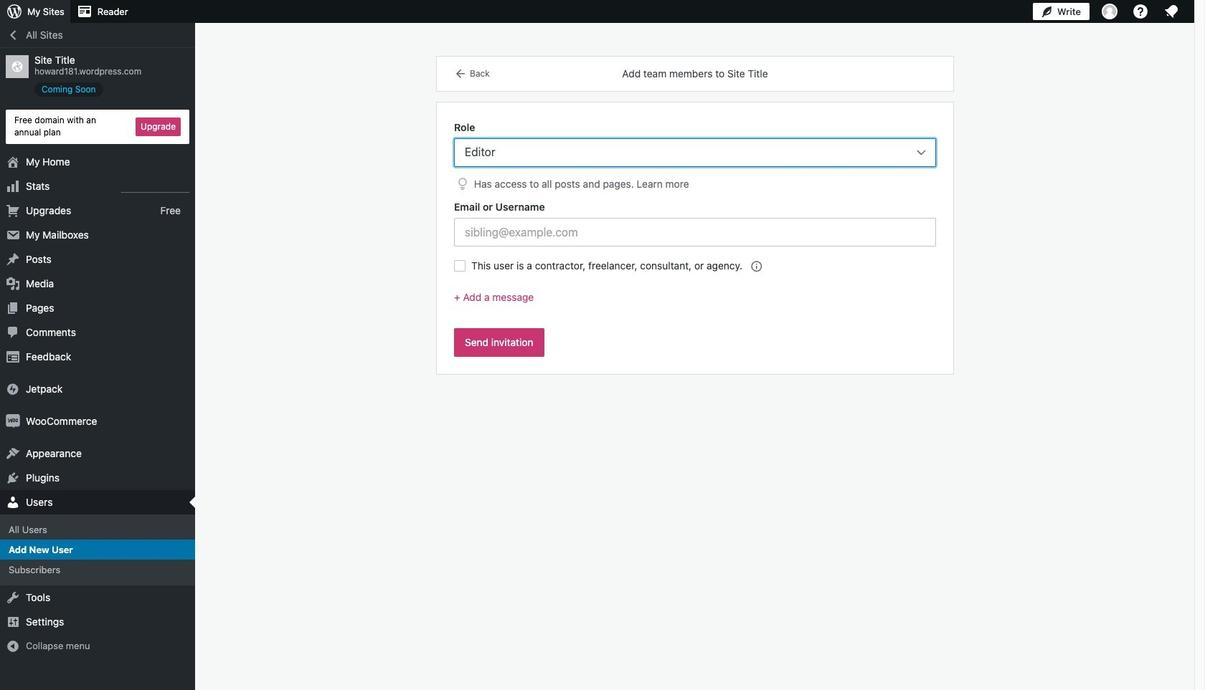 Task type: describe. For each thing, give the bounding box(es) containing it.
highest hourly views 0 image
[[121, 183, 189, 193]]

my profile image
[[1102, 4, 1118, 19]]

3 group from the top
[[454, 290, 936, 317]]

2 img image from the top
[[6, 414, 20, 429]]

help image
[[1132, 3, 1149, 20]]

manage your notifications image
[[1163, 3, 1180, 20]]



Task type: locate. For each thing, give the bounding box(es) containing it.
0 vertical spatial img image
[[6, 382, 20, 396]]

main content
[[437, 57, 953, 375]]

1 img image from the top
[[6, 382, 20, 396]]

sibling@example.com text field
[[454, 218, 936, 247]]

group
[[454, 120, 936, 193], [454, 200, 936, 247], [454, 290, 936, 317]]

0 vertical spatial group
[[454, 120, 936, 193]]

more information image
[[750, 260, 763, 273]]

2 vertical spatial group
[[454, 290, 936, 317]]

1 group from the top
[[454, 120, 936, 193]]

1 vertical spatial group
[[454, 200, 936, 247]]

None checkbox
[[454, 261, 466, 272]]

2 group from the top
[[454, 200, 936, 247]]

img image
[[6, 382, 20, 396], [6, 414, 20, 429]]

1 vertical spatial img image
[[6, 414, 20, 429]]



Task type: vqa. For each thing, say whether or not it's contained in the screenshot.
the My shopping cart icon
no



